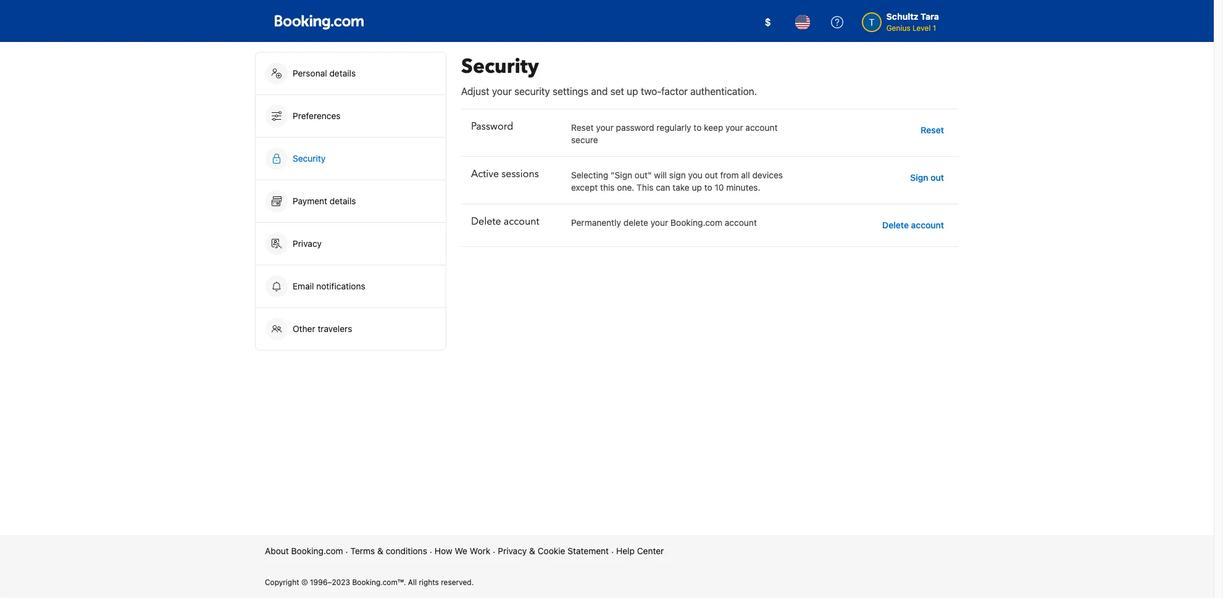 Task type: describe. For each thing, give the bounding box(es) containing it.
settings
[[553, 86, 589, 97]]

regularly
[[657, 122, 691, 133]]

privacy for privacy & cookie statement
[[498, 546, 527, 556]]

help center link
[[616, 545, 664, 558]]

details for personal details
[[329, 68, 356, 78]]

to inside reset your password regularly to keep your account secure
[[694, 122, 702, 133]]

security for security adjust your security settings and set up two-factor authentication.
[[461, 53, 539, 80]]

sign out
[[911, 172, 944, 183]]

travelers
[[318, 324, 352, 334]]

sign
[[669, 170, 686, 180]]

sessions
[[502, 167, 539, 181]]

devices
[[753, 170, 783, 180]]

details for payment details
[[330, 196, 356, 206]]

set
[[611, 86, 624, 97]]

delete account button
[[878, 214, 949, 237]]

this
[[600, 182, 615, 193]]

about booking.com link
[[265, 545, 343, 558]]

permanently delete your booking.com account
[[571, 217, 757, 228]]

$ button
[[753, 7, 783, 37]]

email notifications link
[[256, 266, 446, 308]]

booking.com inside 'link'
[[291, 546, 343, 556]]

& for terms
[[377, 546, 383, 556]]

delete
[[624, 217, 648, 228]]

two-
[[641, 86, 662, 97]]

security adjust your security settings and set up two-factor authentication.
[[461, 53, 757, 97]]

payment
[[293, 196, 327, 206]]

account inside dropdown button
[[911, 220, 944, 230]]

schultz
[[887, 11, 919, 22]]

active sessions
[[471, 167, 539, 181]]

privacy for privacy
[[293, 238, 322, 249]]

10
[[715, 182, 724, 193]]

about
[[265, 546, 289, 556]]

personal details
[[293, 68, 356, 78]]

delete inside dropdown button
[[883, 220, 909, 230]]

to inside selecting "sign out" will sign you out from all devices except this one. this can take up to 10 minutes.
[[704, 182, 712, 193]]

we
[[455, 546, 468, 556]]

password
[[471, 120, 513, 133]]

selecting
[[571, 170, 609, 180]]

your right delete
[[651, 217, 668, 228]]

how we work
[[435, 546, 491, 556]]

except
[[571, 182, 598, 193]]

secure
[[571, 135, 598, 145]]

one.
[[617, 182, 634, 193]]

personal details link
[[256, 52, 446, 94]]

all
[[408, 578, 417, 587]]

selecting "sign out" will sign you out from all devices except this one. this can take up to 10 minutes.
[[571, 170, 783, 193]]

copyright
[[265, 578, 299, 587]]

will
[[654, 170, 667, 180]]

payment details link
[[256, 180, 446, 222]]

about booking.com
[[265, 546, 343, 556]]

$
[[765, 17, 771, 28]]

0 horizontal spatial delete
[[471, 215, 501, 229]]

1996–2023
[[310, 578, 350, 587]]

terms & conditions link
[[351, 545, 427, 558]]

work
[[470, 546, 491, 556]]

reset your password regularly to keep your account secure
[[571, 122, 778, 145]]

privacy & cookie statement link
[[498, 545, 609, 558]]

cookie
[[538, 546, 565, 556]]

and
[[591, 86, 608, 97]]

genius
[[887, 23, 911, 33]]

factor
[[662, 86, 688, 97]]

preferences
[[293, 111, 341, 121]]

adjust
[[461, 86, 490, 97]]

conditions
[[386, 546, 427, 556]]

sign
[[911, 172, 929, 183]]

"sign
[[611, 170, 632, 180]]

booking.com™.
[[352, 578, 406, 587]]

security
[[514, 86, 550, 97]]

security link
[[256, 138, 446, 180]]

tara
[[921, 11, 939, 22]]

out"
[[635, 170, 652, 180]]

help
[[616, 546, 635, 556]]

payment details
[[293, 196, 358, 206]]

email
[[293, 281, 314, 291]]

terms & conditions
[[351, 546, 427, 556]]

statement
[[568, 546, 609, 556]]

personal
[[293, 68, 327, 78]]

authentication.
[[691, 86, 757, 97]]

reset for reset your password regularly to keep your account secure
[[571, 122, 594, 133]]

notifications
[[316, 281, 365, 291]]



Task type: locate. For each thing, give the bounding box(es) containing it.
security inside the security adjust your security settings and set up two-factor authentication.
[[461, 53, 539, 80]]

0 vertical spatial booking.com
[[671, 217, 723, 228]]

your right keep
[[726, 122, 743, 133]]

sign out button
[[906, 167, 949, 189]]

1 horizontal spatial delete
[[883, 220, 909, 230]]

privacy inside privacy link
[[293, 238, 322, 249]]

delete down active
[[471, 215, 501, 229]]

delete account
[[471, 215, 540, 229], [883, 220, 944, 230]]

your right adjust
[[492, 86, 512, 97]]

1 & from the left
[[377, 546, 383, 556]]

0 vertical spatial security
[[461, 53, 539, 80]]

0 horizontal spatial privacy
[[293, 238, 322, 249]]

2 details from the top
[[330, 196, 356, 206]]

0 vertical spatial privacy
[[293, 238, 322, 249]]

0 vertical spatial to
[[694, 122, 702, 133]]

& inside "link"
[[377, 546, 383, 556]]

password
[[616, 122, 654, 133]]

1 horizontal spatial privacy
[[498, 546, 527, 556]]

security for security
[[293, 153, 326, 164]]

1 details from the top
[[329, 68, 356, 78]]

0 horizontal spatial booking.com
[[291, 546, 343, 556]]

out
[[705, 170, 718, 180], [931, 172, 944, 183]]

0 vertical spatial up
[[627, 86, 638, 97]]

up inside the security adjust your security settings and set up two-factor authentication.
[[627, 86, 638, 97]]

privacy right the work
[[498, 546, 527, 556]]

out up 10
[[705, 170, 718, 180]]

& left cookie
[[529, 546, 535, 556]]

1 vertical spatial to
[[704, 182, 712, 193]]

to
[[694, 122, 702, 133], [704, 182, 712, 193]]

other
[[293, 324, 315, 334]]

reset up secure at the left top of page
[[571, 122, 594, 133]]

0 horizontal spatial reset
[[571, 122, 594, 133]]

details right personal
[[329, 68, 356, 78]]

security up adjust
[[461, 53, 539, 80]]

center
[[637, 546, 664, 556]]

to left 10
[[704, 182, 712, 193]]

how
[[435, 546, 452, 556]]

out inside selecting "sign out" will sign you out from all devices except this one. this can take up to 10 minutes.
[[705, 170, 718, 180]]

0 horizontal spatial up
[[627, 86, 638, 97]]

delete account down active sessions
[[471, 215, 540, 229]]

reserved.
[[441, 578, 474, 587]]

reset
[[571, 122, 594, 133], [921, 125, 944, 135]]

from
[[720, 170, 739, 180]]

all
[[741, 170, 750, 180]]

1 horizontal spatial to
[[704, 182, 712, 193]]

copyright © 1996–2023 booking.com™. all rights reserved.
[[265, 578, 474, 587]]

1 vertical spatial booking.com
[[291, 546, 343, 556]]

delete account inside dropdown button
[[883, 220, 944, 230]]

email notifications
[[293, 281, 365, 291]]

how we work link
[[435, 545, 491, 558]]

0 horizontal spatial &
[[377, 546, 383, 556]]

&
[[377, 546, 383, 556], [529, 546, 535, 556]]

1 horizontal spatial delete account
[[883, 220, 944, 230]]

1 horizontal spatial security
[[461, 53, 539, 80]]

reset button
[[916, 119, 949, 141]]

privacy inside the privacy & cookie statement link
[[498, 546, 527, 556]]

to left keep
[[694, 122, 702, 133]]

privacy down payment
[[293, 238, 322, 249]]

level
[[913, 23, 931, 33]]

& for privacy
[[529, 546, 535, 556]]

reset inside dropdown button
[[921, 125, 944, 135]]

0 horizontal spatial out
[[705, 170, 718, 180]]

delete account down sign
[[883, 220, 944, 230]]

details
[[329, 68, 356, 78], [330, 196, 356, 206]]

account down sign out dropdown button
[[911, 220, 944, 230]]

terms
[[351, 546, 375, 556]]

account down "sessions" on the top
[[504, 215, 540, 229]]

0 horizontal spatial to
[[694, 122, 702, 133]]

delete
[[471, 215, 501, 229], [883, 220, 909, 230]]

can
[[656, 182, 670, 193]]

out right sign
[[931, 172, 944, 183]]

up
[[627, 86, 638, 97], [692, 182, 702, 193]]

©
[[301, 578, 308, 587]]

privacy & cookie statement
[[498, 546, 609, 556]]

0 horizontal spatial security
[[293, 153, 326, 164]]

you
[[688, 170, 703, 180]]

0 horizontal spatial delete account
[[471, 215, 540, 229]]

account down minutes.
[[725, 217, 757, 228]]

your up secure at the left top of page
[[596, 122, 614, 133]]

booking.com down take
[[671, 217, 723, 228]]

privacy
[[293, 238, 322, 249], [498, 546, 527, 556]]

up right set
[[627, 86, 638, 97]]

0 vertical spatial details
[[329, 68, 356, 78]]

up inside selecting "sign out" will sign you out from all devices except this one. this can take up to 10 minutes.
[[692, 182, 702, 193]]

reset for reset
[[921, 125, 944, 135]]

your
[[492, 86, 512, 97], [596, 122, 614, 133], [726, 122, 743, 133], [651, 217, 668, 228]]

1 horizontal spatial up
[[692, 182, 702, 193]]

reset up sign out on the top right of page
[[921, 125, 944, 135]]

security up payment
[[293, 153, 326, 164]]

1 vertical spatial details
[[330, 196, 356, 206]]

security
[[461, 53, 539, 80], [293, 153, 326, 164]]

account up devices
[[746, 122, 778, 133]]

2 & from the left
[[529, 546, 535, 556]]

other travelers
[[293, 324, 352, 334]]

rights
[[419, 578, 439, 587]]

1 horizontal spatial booking.com
[[671, 217, 723, 228]]

your inside the security adjust your security settings and set up two-factor authentication.
[[492, 86, 512, 97]]

out inside dropdown button
[[931, 172, 944, 183]]

permanently
[[571, 217, 621, 228]]

1
[[933, 23, 937, 33]]

privacy link
[[256, 223, 446, 265]]

take
[[673, 182, 690, 193]]

details right payment
[[330, 196, 356, 206]]

minutes.
[[726, 182, 761, 193]]

preferences link
[[256, 95, 446, 137]]

up down you
[[692, 182, 702, 193]]

other travelers link
[[256, 308, 446, 350]]

booking.com
[[671, 217, 723, 228], [291, 546, 343, 556]]

delete down sign out dropdown button
[[883, 220, 909, 230]]

reset inside reset your password regularly to keep your account secure
[[571, 122, 594, 133]]

1 vertical spatial up
[[692, 182, 702, 193]]

1 vertical spatial security
[[293, 153, 326, 164]]

booking.com up ©
[[291, 546, 343, 556]]

account inside reset your password regularly to keep your account secure
[[746, 122, 778, 133]]

help center
[[616, 546, 664, 556]]

1 vertical spatial privacy
[[498, 546, 527, 556]]

keep
[[704, 122, 723, 133]]

1 horizontal spatial out
[[931, 172, 944, 183]]

& right terms
[[377, 546, 383, 556]]

account
[[746, 122, 778, 133], [504, 215, 540, 229], [725, 217, 757, 228], [911, 220, 944, 230]]

this
[[637, 182, 654, 193]]

1 horizontal spatial &
[[529, 546, 535, 556]]

active
[[471, 167, 499, 181]]

schultz tara genius level 1
[[887, 11, 939, 33]]

1 horizontal spatial reset
[[921, 125, 944, 135]]



Task type: vqa. For each thing, say whether or not it's contained in the screenshot.
SIGNING
no



